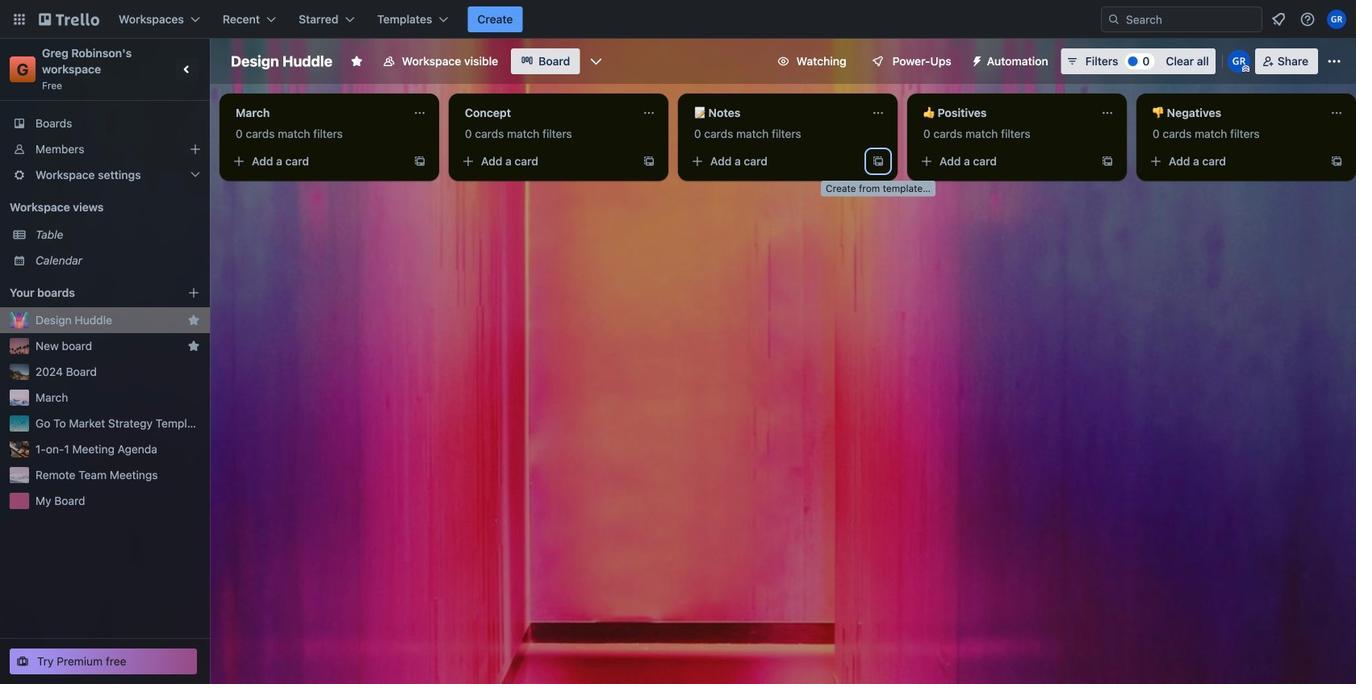 Task type: locate. For each thing, give the bounding box(es) containing it.
star or unstar board image
[[350, 55, 363, 68]]

this member is an admin of this board. image
[[1242, 65, 1250, 73]]

0 notifications image
[[1269, 10, 1289, 29]]

create from template… image
[[413, 155, 426, 168], [643, 155, 656, 168], [872, 155, 885, 168], [1331, 155, 1344, 168]]

greg robinson (gregrobinson96) image
[[1327, 10, 1347, 29], [1228, 50, 1251, 73]]

None text field
[[226, 100, 407, 126], [455, 100, 636, 126], [914, 100, 1095, 126], [226, 100, 407, 126], [455, 100, 636, 126], [914, 100, 1095, 126]]

show menu image
[[1327, 53, 1343, 69]]

open information menu image
[[1300, 11, 1316, 27]]

greg robinson (gregrobinson96) image down search field
[[1228, 50, 1251, 73]]

add board image
[[187, 287, 200, 300]]

greg robinson (gregrobinson96) image right open information menu image
[[1327, 10, 1347, 29]]

create from template… image
[[1101, 155, 1114, 168]]

0 vertical spatial starred icon image
[[187, 314, 200, 327]]

your boards with 8 items element
[[10, 283, 163, 303]]

1 horizontal spatial greg robinson (gregrobinson96) image
[[1327, 10, 1347, 29]]

1 create from template… image from the left
[[413, 155, 426, 168]]

2 starred icon image from the top
[[187, 340, 200, 353]]

customize views image
[[588, 53, 604, 69]]

1 vertical spatial starred icon image
[[187, 340, 200, 353]]

None text field
[[685, 100, 866, 126], [1143, 100, 1324, 126], [685, 100, 866, 126], [1143, 100, 1324, 126]]

0 vertical spatial greg robinson (gregrobinson96) image
[[1327, 10, 1347, 29]]

starred icon image
[[187, 314, 200, 327], [187, 340, 200, 353]]

primary element
[[0, 0, 1356, 39]]

tooltip
[[821, 181, 936, 197]]

Search field
[[1121, 8, 1262, 31]]

1 vertical spatial greg robinson (gregrobinson96) image
[[1228, 50, 1251, 73]]



Task type: vqa. For each thing, say whether or not it's contained in the screenshot.
"BOARD NAME" text field
yes



Task type: describe. For each thing, give the bounding box(es) containing it.
back to home image
[[39, 6, 99, 32]]

search image
[[1108, 13, 1121, 26]]

1 starred icon image from the top
[[187, 314, 200, 327]]

greg robinson (gregrobinson96) image inside primary element
[[1327, 10, 1347, 29]]

workspace navigation collapse icon image
[[176, 58, 199, 81]]

4 create from template… image from the left
[[1331, 155, 1344, 168]]

0 horizontal spatial greg robinson (gregrobinson96) image
[[1228, 50, 1251, 73]]

2 create from template… image from the left
[[643, 155, 656, 168]]

sm image
[[965, 48, 987, 71]]

3 create from template… image from the left
[[872, 155, 885, 168]]

Board name text field
[[223, 48, 341, 74]]



